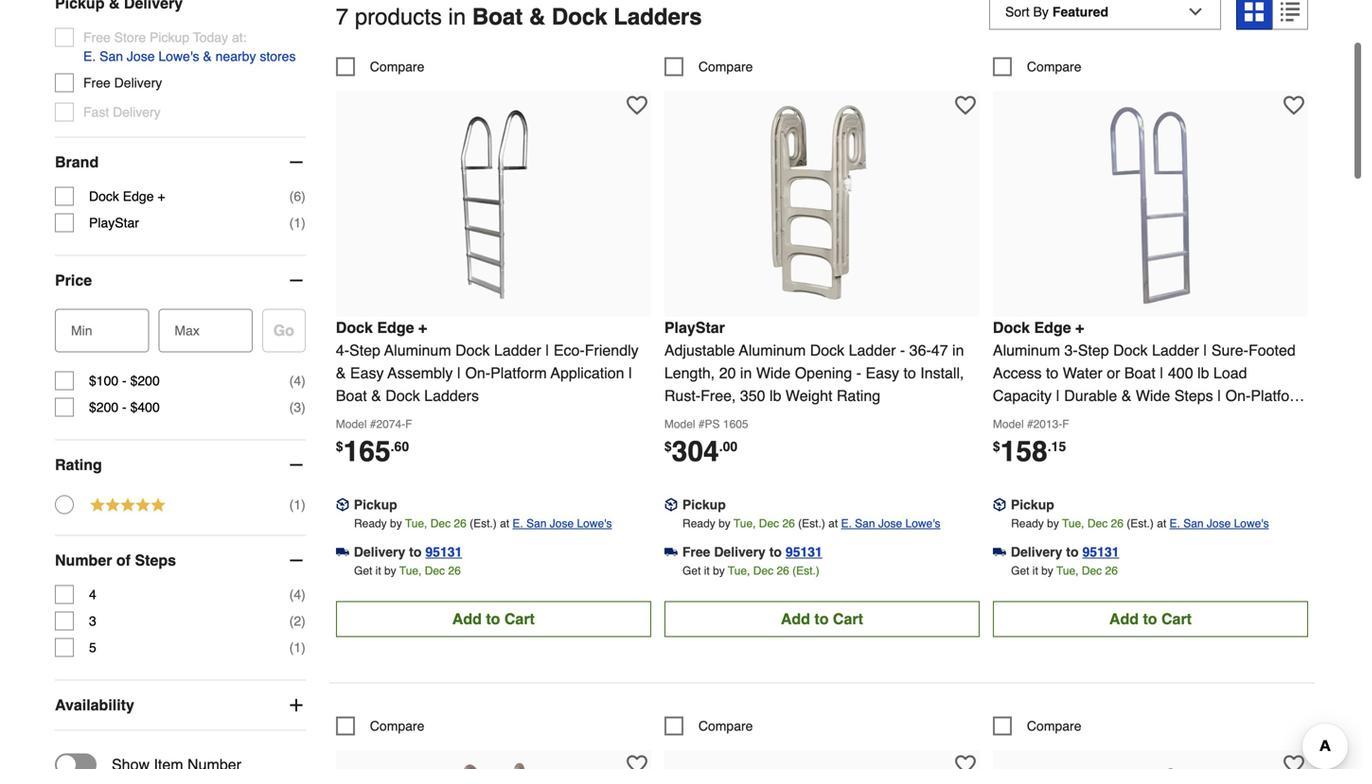 Task type: vqa. For each thing, say whether or not it's contained in the screenshot.


Task type: describe. For each thing, give the bounding box(es) containing it.
number of steps
[[55, 552, 176, 570]]

$ 304 .00
[[665, 435, 738, 468]]

wide inside playstar adjustable aluminum dock ladder - 36-47 in length, 20 in wide opening - easy to install, rust-free, 350 lb weight rating
[[756, 364, 791, 382]]

products
[[355, 4, 442, 30]]

# inside dock edge + aluminum 3-step dock ladder | sure-footed access to water or boat | 400 lb load capacity | durable & wide steps | on-platform application model # 2013-f $ 158 .15
[[1027, 418, 1034, 431]]

to inside dock edge + aluminum 3-step dock ladder | sure-footed access to water or boat | 400 lb load capacity | durable & wide steps | on-platform application model # 2013-f $ 158 .15
[[1046, 364, 1059, 382]]

| down load
[[1218, 387, 1222, 405]]

| down friendly in the left of the page
[[629, 364, 633, 382]]

number
[[55, 552, 112, 570]]

weight
[[786, 387, 833, 405]]

$ inside dock edge + aluminum 3-step dock ladder | sure-footed access to water or boat | 400 lb load capacity | durable & wide steps | on-platform application model # 2013-f $ 158 .15
[[993, 439, 1001, 454]]

1 horizontal spatial in
[[740, 364, 752, 382]]

san for 3rd 95131 button from the left's pickup image
[[1184, 517, 1204, 531]]

playstar for playstar
[[89, 215, 139, 231]]

actual price $165.60 element
[[336, 435, 409, 468]]

3 ready by tue, dec 26 (est.) at e. san jose lowe's from the left
[[1011, 517, 1269, 531]]

(est.) for 3rd 95131 button from the left
[[1127, 517, 1154, 531]]

e. for third 95131 button from the right pickup image
[[513, 517, 523, 531]]

number of steps button
[[55, 536, 306, 586]]

free for free delivery
[[83, 75, 111, 91]]

) for 5
[[301, 641, 306, 656]]

heart outline image for 'dock edge + 4-step aluminum dock ladder | eco-friendly & easy assembly | on-platform application | boat & dock ladders' image
[[627, 95, 647, 116]]

compare for 5001677635 element
[[370, 719, 425, 734]]

fast
[[83, 105, 109, 120]]

( for 5
[[289, 641, 294, 656]]

) for 3
[[301, 614, 306, 629]]

) for 4
[[301, 588, 306, 603]]

5 ) from the top
[[301, 498, 306, 513]]

ladders inside dock edge + 4-step aluminum dock ladder | eco-friendly & easy assembly | on-platform application | boat & dock ladders
[[424, 387, 479, 405]]

pickup for pickup icon
[[683, 497, 726, 513]]

aluminum inside dock edge + aluminum 3-step dock ladder | sure-footed access to water or boat | 400 lb load capacity | durable & wide steps | on-platform application model # 2013-f $ 158 .15
[[993, 342, 1061, 359]]

0 vertical spatial boat
[[472, 4, 523, 30]]

350
[[740, 387, 766, 405]]

friendly
[[585, 342, 639, 359]]

6
[[294, 189, 301, 204]]

165
[[343, 435, 391, 468]]

.60
[[391, 439, 409, 454]]

load
[[1214, 364, 1248, 382]]

playstar adjustable aluminum dock ladder - 36-47 in length, 20 in wide opening - easy to install, rust-free, 350 lb weight rating image
[[718, 101, 926, 309]]

minus image for brand
[[287, 153, 306, 172]]

eco-
[[554, 342, 585, 359]]

footed
[[1249, 342, 1296, 359]]

edge for dock edge + aluminum 3-step dock ladder | sure-footed access to water or boat | 400 lb load capacity | durable & wide steps | on-platform application model # 2013-f $ 158 .15
[[1034, 319, 1071, 337]]

2
[[294, 614, 301, 629]]

$400
[[130, 400, 160, 415]]

2 95131 button from the left
[[786, 543, 823, 562]]

- right $100
[[122, 374, 127, 389]]

add to cart for 3rd add to cart button from right
[[452, 611, 535, 628]]

free delivery to 95131
[[683, 545, 823, 560]]

minus image for number of steps
[[287, 552, 306, 571]]

3 add to cart button from the left
[[993, 602, 1309, 638]]

$ for 304
[[665, 439, 672, 454]]

boat inside dock edge + 4-step aluminum dock ladder | eco-friendly & easy assembly | on-platform application | boat & dock ladders
[[336, 387, 367, 405]]

304
[[672, 435, 719, 468]]

assembly
[[388, 364, 453, 382]]

lowe's inside button
[[158, 49, 199, 64]]

5
[[89, 641, 96, 656]]

actual price $304.00 element
[[665, 435, 738, 468]]

3 ready from the left
[[1011, 517, 1044, 531]]

e. san jose lowe's & nearby stores
[[83, 49, 296, 64]]

| left eco-
[[546, 342, 550, 359]]

truck filled image for delivery
[[993, 546, 1006, 559]]

( for 3
[[289, 614, 294, 629]]

wide inside dock edge + aluminum 3-step dock ladder | sure-footed access to water or boat | 400 lb load capacity | durable & wide steps | on-platform application model # 2013-f $ 158 .15
[[1136, 387, 1171, 405]]

3-
[[1065, 342, 1078, 359]]

show item number element
[[55, 754, 241, 770]]

$200 - $400
[[89, 400, 160, 415]]

( 4 ) for $100 - $200
[[289, 374, 306, 389]]

20
[[719, 364, 736, 382]]

free delivery
[[83, 75, 162, 91]]

price
[[55, 272, 92, 289]]

jose inside button
[[127, 49, 155, 64]]

nearby
[[216, 49, 256, 64]]

0 vertical spatial 3
[[294, 400, 301, 415]]

pickup for third 95131 button from the right pickup image
[[354, 497, 397, 513]]

go
[[273, 322, 294, 340]]

1002649048 element
[[336, 57, 425, 76]]

platform inside dock edge + aluminum 3-step dock ladder | sure-footed access to water or boat | 400 lb load capacity | durable & wide steps | on-platform application model # 2013-f $ 158 .15
[[1251, 387, 1308, 405]]

actual price $158.15 element
[[993, 435, 1066, 468]]

get it by tue, dec 26 (est.)
[[683, 565, 820, 578]]

truck filled image
[[336, 546, 349, 559]]

e. inside e. san jose lowe's & nearby stores button
[[83, 49, 96, 64]]

0 vertical spatial $200
[[130, 374, 160, 389]]

or
[[1107, 364, 1121, 382]]

brand
[[55, 153, 99, 171]]

free for free store pickup today at:
[[83, 30, 111, 45]]

cart for second add to cart button from left
[[833, 611, 863, 628]]

dock inside playstar adjustable aluminum dock ladder - 36-47 in length, 20 in wide opening - easy to install, rust-free, 350 lb weight rating
[[810, 342, 845, 359]]

plus image
[[287, 697, 306, 715]]

steps inside dock edge + aluminum 3-step dock ladder | sure-footed access to water or boat | 400 lb load capacity | durable & wide steps | on-platform application model # 2013-f $ 158 .15
[[1175, 387, 1214, 405]]

1 add to cart button from the left
[[336, 602, 651, 638]]

( 3 )
[[289, 400, 306, 415]]

today
[[193, 30, 228, 45]]

f inside dock edge + aluminum 3-step dock ladder | sure-footed access to water or boat | 400 lb load capacity | durable & wide steps | on-platform application model # 2013-f $ 158 .15
[[1063, 418, 1070, 431]]

playstar for playstar adjustable aluminum dock ladder - 36-47 in length, 20 in wide opening - easy to install, rust-free, 350 lb weight rating
[[665, 319, 725, 337]]

( 6 )
[[289, 189, 306, 204]]

delivery for free delivery to 95131
[[714, 545, 766, 560]]

4 down number
[[89, 588, 96, 603]]

( for dock edge +
[[289, 189, 294, 204]]

store
[[114, 30, 146, 45]]

min
[[71, 323, 92, 339]]

fast delivery
[[83, 105, 161, 120]]

95131 for truck filled image corresponding to delivery
[[1083, 545, 1120, 560]]

brand button
[[55, 138, 306, 187]]

47
[[932, 342, 948, 359]]

at:
[[232, 30, 247, 45]]

lowe's for 3rd 95131 button from the left's pickup image
[[1234, 517, 1269, 531]]

dock edge +
[[89, 189, 165, 204]]

( for 4
[[289, 588, 294, 603]]

1 delivery to 95131 from the left
[[354, 545, 462, 560]]

0 horizontal spatial in
[[448, 4, 466, 30]]

7
[[336, 4, 349, 30]]

2074-
[[376, 418, 405, 431]]

model # 2074-f
[[336, 418, 412, 431]]

get for free's truck filled image
[[683, 565, 701, 578]]

+ for dock edge + 4-step aluminum dock ladder | eco-friendly & easy assembly | on-platform application | boat & dock ladders
[[418, 319, 427, 337]]

rust-
[[665, 387, 701, 405]]

availability button
[[55, 681, 306, 731]]

it for truck filled icon
[[376, 565, 381, 578]]

truck filled image for free
[[665, 546, 678, 559]]

jose for 3rd 95131 button from the left's pickup image
[[1207, 517, 1231, 531]]

1605
[[723, 418, 749, 431]]

1 vertical spatial in
[[953, 342, 964, 359]]

( 1 ) for 5
[[289, 641, 306, 656]]

| left 400
[[1160, 364, 1164, 382]]

$100 - $200
[[89, 374, 160, 389]]

compare for 1000032939 element
[[1027, 719, 1082, 734]]

dock edge + aluminum 3-step dock ladder | sure-footed access to water or boat | 400 lb load capacity | durable & wide steps | on-platform application model # 2013-f $ 158 .15
[[993, 319, 1308, 468]]

add to cart for second add to cart button from left
[[781, 611, 863, 628]]

) for $100 - $200
[[301, 374, 306, 389]]

( 2 )
[[289, 614, 306, 629]]

4-
[[336, 342, 349, 359]]

steps inside button
[[135, 552, 176, 570]]

get for truck filled icon
[[354, 565, 372, 578]]

delivery for free delivery
[[114, 75, 162, 91]]

dock edge + aluminum 3-step dock ladder | sure-footed access to water or boat | 400 lb load capacity | durable & wide steps | on-platform application image
[[1047, 101, 1255, 309]]

1 f from the left
[[405, 418, 412, 431]]

( for $100 - $200
[[289, 374, 294, 389]]

compare for 1002101406 element
[[699, 59, 753, 74]]

go button
[[262, 309, 306, 353]]

1002101406 element
[[665, 57, 753, 76]]

model for adjustable aluminum dock ladder - 36-47 in length, 20 in wide opening - easy to install, rust-free, 350 lb weight rating
[[665, 418, 696, 431]]

edge for dock edge +
[[123, 189, 154, 204]]

1 get it by tue, dec 26 from the left
[[354, 565, 461, 578]]

& inside button
[[203, 49, 212, 64]]

delivery for fast delivery
[[113, 105, 161, 120]]

# for boat
[[370, 418, 376, 431]]

heart outline image for dock edge + 4-step aluminum dock ladder | sure-footed access to water or boat | heavy duty marine grade | ideal for seawalls or dock with varying water levels image
[[627, 755, 647, 770]]

1 95131 button from the left
[[426, 543, 462, 562]]

on- inside dock edge + 4-step aluminum dock ladder | eco-friendly & easy assembly | on-platform application | boat & dock ladders
[[465, 364, 491, 382]]

ladder for dock edge + 4-step aluminum dock ladder | eco-friendly & easy assembly | on-platform application | boat & dock ladders
[[494, 342, 541, 359]]

opening
[[795, 364, 852, 382]]

on- inside dock edge + aluminum 3-step dock ladder | sure-footed access to water or boat | 400 lb load capacity | durable & wide steps | on-platform application model # 2013-f $ 158 .15
[[1226, 387, 1251, 405]]

free,
[[701, 387, 736, 405]]

easy inside dock edge + 4-step aluminum dock ladder | eco-friendly & easy assembly | on-platform application | boat & dock ladders
[[350, 364, 384, 382]]

durable
[[1064, 387, 1118, 405]]



Task type: locate. For each thing, give the bounding box(es) containing it.
aluminum inside dock edge + 4-step aluminum dock ladder | eco-friendly & easy assembly | on-platform application | boat & dock ladders
[[384, 342, 451, 359]]

free up fast
[[83, 75, 111, 91]]

2 ( 4 ) from the top
[[289, 588, 306, 603]]

1 horizontal spatial edge
[[377, 319, 414, 337]]

edge inside dock edge + 4-step aluminum dock ladder | eco-friendly & easy assembly | on-platform application | boat & dock ladders
[[377, 319, 414, 337]]

ladders up 1002101406 element
[[614, 4, 702, 30]]

0 vertical spatial wide
[[756, 364, 791, 382]]

dock edge + 4-step aluminum dock ladder | eco-friendly & easy assembly | on-platform application | boat & dock ladders
[[336, 319, 639, 405]]

0 horizontal spatial on-
[[465, 364, 491, 382]]

2 easy from the left
[[866, 364, 900, 382]]

1000032939 element
[[993, 717, 1082, 736]]

0 horizontal spatial add to cart
[[452, 611, 535, 628]]

3 $ from the left
[[993, 439, 1001, 454]]

| left the sure-
[[1204, 342, 1208, 359]]

2 add to cart button from the left
[[665, 602, 980, 638]]

edge up 3-
[[1034, 319, 1071, 337]]

in right 47 on the top right of page
[[953, 342, 964, 359]]

- right the opening
[[857, 364, 862, 382]]

length,
[[665, 364, 715, 382]]

1 ( 4 ) from the top
[[289, 374, 306, 389]]

1 step from the left
[[349, 342, 381, 359]]

8 ) from the top
[[301, 641, 306, 656]]

jose for pickup icon
[[879, 517, 903, 531]]

it
[[376, 565, 381, 578], [704, 565, 710, 578], [1033, 565, 1039, 578]]

2 95131 from the left
[[786, 545, 823, 560]]

2 horizontal spatial +
[[1076, 319, 1085, 337]]

1 ready by tue, dec 26 (est.) at e. san jose lowe's from the left
[[354, 517, 612, 531]]

step inside dock edge + 4-step aluminum dock ladder | eco-friendly & easy assembly | on-platform application | boat & dock ladders
[[349, 342, 381, 359]]

) for dock edge +
[[301, 189, 306, 204]]

0 horizontal spatial pickup image
[[336, 499, 349, 512]]

& inside dock edge + aluminum 3-step dock ladder | sure-footed access to water or boat | 400 lb load capacity | durable & wide steps | on-platform application model # 2013-f $ 158 .15
[[1122, 387, 1132, 405]]

2 add to cart from the left
[[781, 611, 863, 628]]

1 get from the left
[[354, 565, 372, 578]]

2 aluminum from the left
[[739, 342, 806, 359]]

26
[[454, 517, 467, 531], [783, 517, 795, 531], [1111, 517, 1124, 531], [448, 565, 461, 578], [777, 565, 790, 578], [1105, 565, 1118, 578]]

( for playstar
[[289, 215, 294, 231]]

7 products in boat & dock ladders
[[336, 4, 702, 30]]

f up .60
[[405, 418, 412, 431]]

ladders
[[614, 4, 702, 30], [424, 387, 479, 405]]

free store pickup today at:
[[83, 30, 247, 45]]

$ 165 .60
[[336, 435, 409, 468]]

3 ) from the top
[[301, 374, 306, 389]]

rating button
[[55, 441, 306, 490]]

2 1 from the top
[[294, 498, 301, 513]]

2 step from the left
[[1078, 342, 1109, 359]]

application down eco-
[[551, 364, 625, 382]]

lb right 350
[[770, 387, 782, 405]]

5 stars image
[[89, 496, 167, 518]]

1 vertical spatial $200
[[89, 400, 119, 415]]

+ for dock edge +
[[158, 189, 165, 204]]

ready up the free delivery to 95131
[[683, 517, 716, 531]]

2 model from the left
[[665, 418, 696, 431]]

2 pickup image from the left
[[993, 499, 1006, 512]]

0 horizontal spatial ready
[[354, 517, 387, 531]]

minus image for price
[[287, 271, 306, 290]]

easy right the opening
[[866, 364, 900, 382]]

model for 4-step aluminum dock ladder | eco-friendly & easy assembly | on-platform application | boat & dock ladders
[[336, 418, 367, 431]]

+ for dock edge + aluminum 3-step dock ladder | sure-footed access to water or boat | 400 lb load capacity | durable & wide steps | on-platform application model # 2013-f $ 158 .15
[[1076, 319, 1085, 337]]

to
[[904, 364, 916, 382], [1046, 364, 1059, 382], [409, 545, 422, 560], [770, 545, 782, 560], [1066, 545, 1079, 560], [486, 611, 500, 628], [815, 611, 829, 628], [1143, 611, 1158, 628]]

1 horizontal spatial get it by tue, dec 26
[[1011, 565, 1118, 578]]

7 ) from the top
[[301, 614, 306, 629]]

2 truck filled image from the left
[[993, 546, 1006, 559]]

ladder up 400
[[1152, 342, 1200, 359]]

36-
[[910, 342, 932, 359]]

| up 2013-
[[1056, 387, 1060, 405]]

1 vertical spatial 3
[[89, 614, 96, 629]]

platform inside dock edge + 4-step aluminum dock ladder | eco-friendly & easy assembly | on-platform application | boat & dock ladders
[[491, 364, 547, 382]]

add to cart
[[452, 611, 535, 628], [781, 611, 863, 628], [1110, 611, 1192, 628]]

1 horizontal spatial 95131 button
[[786, 543, 823, 562]]

steps
[[1175, 387, 1214, 405], [135, 552, 176, 570]]

0 vertical spatial platform
[[491, 364, 547, 382]]

2 # from the left
[[699, 418, 705, 431]]

application inside dock edge + 4-step aluminum dock ladder | eco-friendly & easy assembly | on-platform application | boat & dock ladders
[[551, 364, 625, 382]]

at for third 95131 button from the right
[[500, 517, 510, 531]]

rating inside playstar adjustable aluminum dock ladder - 36-47 in length, 20 in wide opening - easy to install, rust-free, 350 lb weight rating
[[837, 387, 881, 405]]

san for pickup icon
[[855, 517, 875, 531]]

1 truck filled image from the left
[[665, 546, 678, 559]]

ladder inside playstar adjustable aluminum dock ladder - 36-47 in length, 20 in wide opening - easy to install, rust-free, 350 lb weight rating
[[849, 342, 896, 359]]

heart outline image
[[955, 95, 976, 116], [1284, 95, 1305, 116], [1284, 755, 1305, 770]]

1 cart from the left
[[505, 611, 535, 628]]

get for truck filled image corresponding to delivery
[[1011, 565, 1030, 578]]

compare inside 1002101406 element
[[699, 59, 753, 74]]

adjustable
[[665, 342, 735, 359]]

compare inside 4744205 element
[[1027, 59, 1082, 74]]

1 model from the left
[[336, 418, 367, 431]]

3 95131 button from the left
[[1083, 543, 1120, 562]]

158
[[1001, 435, 1048, 468]]

1 horizontal spatial +
[[418, 319, 427, 337]]

2 horizontal spatial ready by tue, dec 26 (est.) at e. san jose lowe's
[[1011, 517, 1269, 531]]

2 horizontal spatial at
[[1157, 517, 1167, 531]]

6 ) from the top
[[301, 588, 306, 603]]

dec
[[431, 517, 451, 531], [759, 517, 779, 531], [1088, 517, 1108, 531], [425, 565, 445, 578], [754, 565, 774, 578], [1082, 565, 1102, 578]]

0 horizontal spatial ready by tue, dec 26 (est.) at e. san jose lowe's
[[354, 517, 612, 531]]

7 ( from the top
[[289, 614, 294, 629]]

# up $ 304 .00
[[699, 418, 705, 431]]

2 ladder from the left
[[849, 342, 896, 359]]

aluminum inside playstar adjustable aluminum dock ladder - 36-47 in length, 20 in wide opening - easy to install, rust-free, 350 lb weight rating
[[739, 342, 806, 359]]

install,
[[921, 364, 964, 382]]

rating inside button
[[55, 456, 102, 474]]

e. san jose lowe's button for 3rd 95131 button from the left
[[1170, 515, 1269, 533]]

application
[[551, 364, 625, 382], [993, 410, 1067, 427]]

3 cart from the left
[[1162, 611, 1192, 628]]

400
[[1168, 364, 1194, 382]]

ladders down assembly
[[424, 387, 479, 405]]

2 horizontal spatial #
[[1027, 418, 1034, 431]]

+ down brand button
[[158, 189, 165, 204]]

ready
[[354, 517, 387, 531], [683, 517, 716, 531], [1011, 517, 1044, 531]]

$200 down $100
[[89, 400, 119, 415]]

compare inside 1002792894 element
[[699, 719, 753, 734]]

3 e. san jose lowe's button from the left
[[1170, 515, 1269, 533]]

3 add to cart from the left
[[1110, 611, 1192, 628]]

1 vertical spatial minus image
[[287, 552, 306, 571]]

aluminum up access
[[993, 342, 1061, 359]]

95131 for truck filled icon
[[426, 545, 462, 560]]

3 add from the left
[[1110, 611, 1139, 628]]

| right assembly
[[457, 364, 461, 382]]

2 horizontal spatial ready
[[1011, 517, 1044, 531]]

2 horizontal spatial add to cart button
[[993, 602, 1309, 638]]

0 horizontal spatial steps
[[135, 552, 176, 570]]

wide down 400
[[1136, 387, 1171, 405]]

4744205 element
[[993, 57, 1082, 76]]

1 horizontal spatial lb
[[1198, 364, 1210, 382]]

step inside dock edge + aluminum 3-step dock ladder | sure-footed access to water or boat | 400 lb load capacity | durable & wide steps | on-platform application model # 2013-f $ 158 .15
[[1078, 342, 1109, 359]]

cart for 3rd add to cart button from right
[[505, 611, 535, 628]]

san inside button
[[100, 49, 123, 64]]

3 get from the left
[[1011, 565, 1030, 578]]

pickup for 3rd 95131 button from the left's pickup image
[[1011, 497, 1055, 513]]

0 horizontal spatial 95131 button
[[426, 543, 462, 562]]

availability
[[55, 697, 134, 715]]

jose for third 95131 button from the right pickup image
[[550, 517, 574, 531]]

ladder for dock edge + aluminum 3-step dock ladder | sure-footed access to water or boat | 400 lb load capacity | durable & wide steps | on-platform application model # 2013-f $ 158 .15
[[1152, 342, 1200, 359]]

3 down go button
[[294, 400, 301, 415]]

1 horizontal spatial pickup image
[[993, 499, 1006, 512]]

1 aluminum from the left
[[384, 342, 451, 359]]

2 add from the left
[[781, 611, 810, 628]]

wide
[[756, 364, 791, 382], [1136, 387, 1171, 405]]

2 it from the left
[[704, 565, 710, 578]]

truck filled image
[[665, 546, 678, 559], [993, 546, 1006, 559]]

1 vertical spatial application
[[993, 410, 1067, 427]]

e. san jose lowe's button for second 95131 button from right
[[841, 515, 941, 533]]

rating down the opening
[[837, 387, 881, 405]]

) for $200 - $400
[[301, 400, 306, 415]]

2 cart from the left
[[833, 611, 863, 628]]

compare for 4744205 element
[[1027, 59, 1082, 74]]

dock edge + 5-step aluminum dock ladder | eco-friendly & easy assembly | on-platform application | stainless steel hardware included image
[[1047, 761, 1255, 770]]

0 horizontal spatial step
[[349, 342, 381, 359]]

1 pickup image from the left
[[336, 499, 349, 512]]

it for free's truck filled image
[[704, 565, 710, 578]]

(est.) for second 95131 button from right
[[798, 517, 825, 531]]

( 4 )
[[289, 374, 306, 389], [289, 588, 306, 603]]

1 vertical spatial lb
[[770, 387, 782, 405]]

(est.)
[[470, 517, 497, 531], [798, 517, 825, 531], [1127, 517, 1154, 531], [793, 565, 820, 578]]

1 vertical spatial ( 1 )
[[289, 498, 306, 513]]

1 horizontal spatial $200
[[130, 374, 160, 389]]

ladder
[[494, 342, 541, 359], [849, 342, 896, 359], [1152, 342, 1200, 359]]

3 it from the left
[[1033, 565, 1039, 578]]

( 4 ) for 4
[[289, 588, 306, 603]]

- left $400
[[122, 400, 127, 415]]

4 for $100 - $200
[[294, 374, 301, 389]]

add for second add to cart button from left
[[781, 611, 810, 628]]

2 minus image from the top
[[287, 552, 306, 571]]

(
[[289, 189, 294, 204], [289, 215, 294, 231], [289, 374, 294, 389], [289, 400, 294, 415], [289, 498, 294, 513], [289, 588, 294, 603], [289, 614, 294, 629], [289, 641, 294, 656]]

0 horizontal spatial $
[[336, 439, 343, 454]]

.15
[[1048, 439, 1066, 454]]

0 horizontal spatial get
[[354, 565, 372, 578]]

playstar up adjustable
[[665, 319, 725, 337]]

+ inside dock edge + aluminum 3-step dock ladder | sure-footed access to water or boat | 400 lb load capacity | durable & wide steps | on-platform application model # 2013-f $ 158 .15
[[1076, 319, 1085, 337]]

0 horizontal spatial add to cart button
[[336, 602, 651, 638]]

1 horizontal spatial e. san jose lowe's button
[[841, 515, 941, 533]]

$ inside $ 165 .60
[[336, 439, 343, 454]]

0 vertical spatial 1
[[294, 215, 301, 231]]

compare inside 5001677635 element
[[370, 719, 425, 734]]

1 vertical spatial minus image
[[287, 456, 306, 475]]

1 horizontal spatial #
[[699, 418, 705, 431]]

3 # from the left
[[1027, 418, 1034, 431]]

1 minus image from the top
[[287, 153, 306, 172]]

pickup right pickup icon
[[683, 497, 726, 513]]

compare inside 1002649048 element
[[370, 59, 425, 74]]

rating up 5 stars image
[[55, 456, 102, 474]]

0 horizontal spatial cart
[[505, 611, 535, 628]]

6 ( from the top
[[289, 588, 294, 603]]

95131 button
[[426, 543, 462, 562], [786, 543, 823, 562], [1083, 543, 1120, 562]]

aluminum up assembly
[[384, 342, 451, 359]]

+ up assembly
[[418, 319, 427, 337]]

it for truck filled image corresponding to delivery
[[1033, 565, 1039, 578]]

1 minus image from the top
[[287, 271, 306, 290]]

1 vertical spatial 1
[[294, 498, 301, 513]]

pickup image
[[665, 499, 678, 512]]

# up actual price $158.15 element
[[1027, 418, 1034, 431]]

grid view image
[[1245, 2, 1264, 21]]

1 horizontal spatial platform
[[1251, 387, 1308, 405]]

0 horizontal spatial add
[[452, 611, 482, 628]]

2 delivery to 95131 from the left
[[1011, 545, 1120, 560]]

2 at from the left
[[829, 517, 838, 531]]

2 ready from the left
[[683, 517, 716, 531]]

5 ( from the top
[[289, 498, 294, 513]]

2 horizontal spatial 95131 button
[[1083, 543, 1120, 562]]

pickup image for 3rd 95131 button from the left
[[993, 499, 1006, 512]]

wide up 350
[[756, 364, 791, 382]]

$200 up $400
[[130, 374, 160, 389]]

0 vertical spatial application
[[551, 364, 625, 382]]

2 horizontal spatial get
[[1011, 565, 1030, 578]]

model inside dock edge + aluminum 3-step dock ladder | sure-footed access to water or boat | 400 lb load capacity | durable & wide steps | on-platform application model # 2013-f $ 158 .15
[[993, 418, 1024, 431]]

$ down model # 2074-f in the bottom left of the page
[[336, 439, 343, 454]]

3 ( from the top
[[289, 374, 294, 389]]

get
[[354, 565, 372, 578], [683, 565, 701, 578], [1011, 565, 1030, 578]]

3 at from the left
[[1157, 517, 1167, 531]]

e. san jose lowe's button for third 95131 button from the right
[[513, 515, 612, 533]]

minus image inside brand button
[[287, 153, 306, 172]]

1 horizontal spatial add
[[781, 611, 810, 628]]

8 ( from the top
[[289, 641, 294, 656]]

2 horizontal spatial $
[[993, 439, 1001, 454]]

0 horizontal spatial easy
[[350, 364, 384, 382]]

on- down load
[[1226, 387, 1251, 405]]

f up .15 on the bottom right of page
[[1063, 418, 1070, 431]]

capacity
[[993, 387, 1052, 405]]

1 vertical spatial boat
[[1125, 364, 1156, 382]]

cart for 3rd add to cart button from the left
[[1162, 611, 1192, 628]]

4 ( from the top
[[289, 400, 294, 415]]

2 horizontal spatial it
[[1033, 565, 1039, 578]]

1 horizontal spatial add to cart button
[[665, 602, 980, 638]]

dock
[[552, 4, 607, 30], [89, 189, 119, 204], [336, 319, 373, 337], [993, 319, 1030, 337], [456, 342, 490, 359], [810, 342, 845, 359], [1114, 342, 1148, 359], [386, 387, 420, 405]]

2013-
[[1034, 418, 1063, 431]]

4 up the ( 2 )
[[294, 588, 301, 603]]

4 for 4
[[294, 588, 301, 603]]

1 horizontal spatial get
[[683, 565, 701, 578]]

1002792894 element
[[665, 717, 753, 736]]

model # ps 1605
[[665, 418, 749, 431]]

4 ) from the top
[[301, 400, 306, 415]]

2 vertical spatial in
[[740, 364, 752, 382]]

price button
[[55, 256, 306, 305]]

e. for 3rd 95131 button from the left's pickup image
[[1170, 517, 1181, 531]]

ladder left eco-
[[494, 342, 541, 359]]

ready down $ 165 .60
[[354, 517, 387, 531]]

0 horizontal spatial truck filled image
[[665, 546, 678, 559]]

dock edge + 4-step aluminum dock ladder | eco-friendly & easy assembly | on-platform application | boat & dock ladders image
[[389, 101, 598, 309]]

minus image
[[287, 153, 306, 172], [287, 456, 306, 475]]

1 1 from the top
[[294, 215, 301, 231]]

&
[[529, 4, 546, 30], [203, 49, 212, 64], [336, 364, 346, 382], [371, 387, 381, 405], [1122, 387, 1132, 405]]

3 model from the left
[[993, 418, 1024, 431]]

minus image
[[287, 271, 306, 290], [287, 552, 306, 571]]

pickup image up truck filled icon
[[336, 499, 349, 512]]

e. for pickup icon
[[841, 517, 852, 531]]

ps
[[705, 418, 720, 431]]

1 e. san jose lowe's button from the left
[[513, 515, 612, 533]]

2 vertical spatial free
[[683, 545, 711, 560]]

add for 3rd add to cart button from the left
[[1110, 611, 1139, 628]]

minus image for rating
[[287, 456, 306, 475]]

( 4 ) up ( 3 )
[[289, 374, 306, 389]]

model up 158
[[993, 418, 1024, 431]]

pickup up e. san jose lowe's & nearby stores
[[150, 30, 189, 45]]

minus image left truck filled icon
[[287, 552, 306, 571]]

edge up assembly
[[377, 319, 414, 337]]

edge for dock edge + 4-step aluminum dock ladder | eco-friendly & easy assembly | on-platform application | boat & dock ladders
[[377, 319, 414, 337]]

2 get from the left
[[683, 565, 701, 578]]

2 ( 1 ) from the top
[[289, 498, 306, 513]]

1 horizontal spatial rating
[[837, 387, 881, 405]]

lowe's for pickup icon
[[906, 517, 941, 531]]

) for playstar
[[301, 215, 306, 231]]

0 horizontal spatial rating
[[55, 456, 102, 474]]

compare for 1002792894 element
[[699, 719, 753, 734]]

1 $ from the left
[[336, 439, 343, 454]]

minus image inside price button
[[287, 271, 306, 290]]

4 up ( 3 )
[[294, 374, 301, 389]]

.00
[[719, 439, 738, 454]]

water
[[1063, 364, 1103, 382]]

ready by tue, dec 26 (est.) at e. san jose lowe's
[[354, 517, 612, 531], [683, 517, 941, 531], [1011, 517, 1269, 531]]

1 horizontal spatial steps
[[1175, 387, 1214, 405]]

application inside dock edge + aluminum 3-step dock ladder | sure-footed access to water or boat | 400 lb load capacity | durable & wide steps | on-platform application model # 2013-f $ 158 .15
[[993, 410, 1067, 427]]

1 horizontal spatial f
[[1063, 418, 1070, 431]]

add to cart for 3rd add to cart button from the left
[[1110, 611, 1192, 628]]

1 horizontal spatial boat
[[472, 4, 523, 30]]

# up actual price $165.60 element
[[370, 418, 376, 431]]

add
[[452, 611, 482, 628], [781, 611, 810, 628], [1110, 611, 1139, 628]]

$ for 165
[[336, 439, 343, 454]]

easy
[[350, 364, 384, 382], [866, 364, 900, 382]]

step up water
[[1078, 342, 1109, 359]]

5001677635 element
[[336, 717, 425, 736]]

in
[[448, 4, 466, 30], [953, 342, 964, 359], [740, 364, 752, 382]]

1 horizontal spatial application
[[993, 410, 1067, 427]]

free
[[83, 30, 111, 45], [83, 75, 111, 91], [683, 545, 711, 560]]

model
[[336, 418, 367, 431], [665, 418, 696, 431], [993, 418, 1024, 431]]

3 ( 1 ) from the top
[[289, 641, 306, 656]]

in right 20
[[740, 364, 752, 382]]

0 vertical spatial ( 4 )
[[289, 374, 306, 389]]

$ inside $ 304 .00
[[665, 439, 672, 454]]

1 easy from the left
[[350, 364, 384, 382]]

rating
[[837, 387, 881, 405], [55, 456, 102, 474]]

2 get it by tue, dec 26 from the left
[[1011, 565, 1118, 578]]

1 ladder from the left
[[494, 342, 541, 359]]

easy up model # 2074-f in the bottom left of the page
[[350, 364, 384, 382]]

1 horizontal spatial step
[[1078, 342, 1109, 359]]

+ up 3-
[[1076, 319, 1085, 337]]

0 horizontal spatial application
[[551, 364, 625, 382]]

0 horizontal spatial ladder
[[494, 342, 541, 359]]

2 ) from the top
[[301, 215, 306, 231]]

0 horizontal spatial delivery to 95131
[[354, 545, 462, 560]]

playstar inside playstar adjustable aluminum dock ladder - 36-47 in length, 20 in wide opening - easy to install, rust-free, 350 lb weight rating
[[665, 319, 725, 337]]

san for third 95131 button from the right pickup image
[[527, 517, 547, 531]]

2 ready by tue, dec 26 (est.) at e. san jose lowe's from the left
[[683, 517, 941, 531]]

1 horizontal spatial 95131
[[786, 545, 823, 560]]

lb right 400
[[1198, 364, 1210, 382]]

1 # from the left
[[370, 418, 376, 431]]

1 ( 1 ) from the top
[[289, 215, 306, 231]]

steps down 400
[[1175, 387, 1214, 405]]

ladder left 36-
[[849, 342, 896, 359]]

1 horizontal spatial truck filled image
[[993, 546, 1006, 559]]

sure-
[[1212, 342, 1249, 359]]

3 1 from the top
[[294, 641, 301, 656]]

- left 36-
[[900, 342, 905, 359]]

easy inside playstar adjustable aluminum dock ladder - 36-47 in length, 20 in wide opening - easy to install, rust-free, 350 lb weight rating
[[866, 364, 900, 382]]

jose
[[127, 49, 155, 64], [550, 517, 574, 531], [879, 517, 903, 531], [1207, 517, 1231, 531]]

( for $200 - $400
[[289, 400, 294, 415]]

add to cart button
[[336, 602, 651, 638], [665, 602, 980, 638], [993, 602, 1309, 638]]

to inside playstar adjustable aluminum dock ladder - 36-47 in length, 20 in wide opening - easy to install, rust-free, 350 lb weight rating
[[904, 364, 916, 382]]

ladder inside dock edge + 4-step aluminum dock ladder | eco-friendly & easy assembly | on-platform application | boat & dock ladders
[[494, 342, 541, 359]]

playstar down dock edge +
[[89, 215, 139, 231]]

+ inside dock edge + 4-step aluminum dock ladder | eco-friendly & easy assembly | on-platform application | boat & dock ladders
[[418, 319, 427, 337]]

on- right assembly
[[465, 364, 491, 382]]

1 horizontal spatial ladders
[[614, 4, 702, 30]]

delivery
[[114, 75, 162, 91], [113, 105, 161, 120], [354, 545, 406, 560], [714, 545, 766, 560], [1011, 545, 1063, 560]]

lb inside dock edge + aluminum 3-step dock ladder | sure-footed access to water or boat | 400 lb load capacity | durable & wide steps | on-platform application model # 2013-f $ 158 .15
[[1198, 364, 1210, 382]]

compare for 1002649048 element
[[370, 59, 425, 74]]

steps right the of
[[135, 552, 176, 570]]

max
[[175, 323, 200, 339]]

1 horizontal spatial easy
[[866, 364, 900, 382]]

aluminum up 350
[[739, 342, 806, 359]]

at for 3rd 95131 button from the left
[[1157, 517, 1167, 531]]

add for 3rd add to cart button from right
[[452, 611, 482, 628]]

free left store
[[83, 30, 111, 45]]

1 vertical spatial ladders
[[424, 387, 479, 405]]

playstar
[[89, 215, 139, 231], [665, 319, 725, 337]]

0 horizontal spatial $200
[[89, 400, 119, 415]]

1 it from the left
[[376, 565, 381, 578]]

ladder inside dock edge + aluminum 3-step dock ladder | sure-footed access to water or boat | 400 lb load capacity | durable & wide steps | on-platform application model # 2013-f $ 158 .15
[[1152, 342, 1200, 359]]

edge down brand button
[[123, 189, 154, 204]]

in right products
[[448, 4, 466, 30]]

3 ladder from the left
[[1152, 342, 1200, 359]]

$ down model # ps 1605
[[665, 439, 672, 454]]

0 horizontal spatial 95131
[[426, 545, 462, 560]]

delivery to 95131
[[354, 545, 462, 560], [1011, 545, 1120, 560]]

pickup down actual price $158.15 element
[[1011, 497, 1055, 513]]

0 vertical spatial free
[[83, 30, 111, 45]]

( 1 ) for playstar
[[289, 215, 306, 231]]

boat inside dock edge + aluminum 3-step dock ladder | sure-footed access to water or boat | 400 lb load capacity | durable & wide steps | on-platform application model # 2013-f $ 158 .15
[[1125, 364, 1156, 382]]

1 at from the left
[[500, 517, 510, 531]]

0 vertical spatial steps
[[1175, 387, 1214, 405]]

pickup image
[[336, 499, 349, 512], [993, 499, 1006, 512]]

2 minus image from the top
[[287, 456, 306, 475]]

1 add to cart from the left
[[452, 611, 535, 628]]

pickup image for third 95131 button from the right
[[336, 499, 349, 512]]

1 95131 from the left
[[426, 545, 462, 560]]

3 95131 from the left
[[1083, 545, 1120, 560]]

1 horizontal spatial ready by tue, dec 26 (est.) at e. san jose lowe's
[[683, 517, 941, 531]]

access
[[993, 364, 1042, 382]]

minus image inside number of steps button
[[287, 552, 306, 571]]

2 horizontal spatial add
[[1110, 611, 1139, 628]]

aluminum
[[384, 342, 451, 359], [739, 342, 806, 359], [993, 342, 1061, 359]]

0 horizontal spatial e. san jose lowe's button
[[513, 515, 612, 533]]

1 for 5
[[294, 641, 301, 656]]

2 horizontal spatial ladder
[[1152, 342, 1200, 359]]

san
[[100, 49, 123, 64], [527, 517, 547, 531], [855, 517, 875, 531], [1184, 517, 1204, 531]]

heart outline image
[[627, 95, 647, 116], [627, 755, 647, 770], [955, 755, 976, 770]]

3 aluminum from the left
[[993, 342, 1061, 359]]

( 4 ) up the ( 2 )
[[289, 588, 306, 603]]

lb inside playstar adjustable aluminum dock ladder - 36-47 in length, 20 in wide opening - easy to install, rust-free, 350 lb weight rating
[[770, 387, 782, 405]]

0 horizontal spatial wide
[[756, 364, 791, 382]]

0 horizontal spatial 3
[[89, 614, 96, 629]]

1 vertical spatial rating
[[55, 456, 102, 474]]

0 horizontal spatial model
[[336, 418, 367, 431]]

compare inside 1000032939 element
[[1027, 719, 1082, 734]]

edge inside dock edge + aluminum 3-step dock ladder | sure-footed access to water or boat | 400 lb load capacity | durable & wide steps | on-platform application model # 2013-f $ 158 .15
[[1034, 319, 1071, 337]]

1 for playstar
[[294, 215, 301, 231]]

0 horizontal spatial it
[[376, 565, 381, 578]]

$ down capacity at the bottom right
[[993, 439, 1001, 454]]

playstar adjustable aluminum dock ladder - 36-47 in length, 20 in wide opening - easy to install, rust-free, 350 lb weight rating
[[665, 319, 964, 405]]

e.
[[83, 49, 96, 64], [513, 517, 523, 531], [841, 517, 852, 531], [1170, 517, 1181, 531]]

2 $ from the left
[[665, 439, 672, 454]]

1
[[294, 215, 301, 231], [294, 498, 301, 513], [294, 641, 301, 656]]

# for free,
[[699, 418, 705, 431]]

2 horizontal spatial edge
[[1034, 319, 1071, 337]]

0 horizontal spatial edge
[[123, 189, 154, 204]]

2 ( from the top
[[289, 215, 294, 231]]

minus image inside the rating button
[[287, 456, 306, 475]]

1 horizontal spatial on-
[[1226, 387, 1251, 405]]

step up model # 2074-f in the bottom left of the page
[[349, 342, 381, 359]]

dock edge + 4-step aluminum dock ladder | sure-footed access to water or boat | heavy duty marine grade | ideal for seawalls or dock with varying water levels image
[[389, 761, 598, 770]]

cart
[[505, 611, 535, 628], [833, 611, 863, 628], [1162, 611, 1192, 628]]

minus image up ( 6 )
[[287, 153, 306, 172]]

1 horizontal spatial model
[[665, 418, 696, 431]]

2 f from the left
[[1063, 418, 1070, 431]]

1 vertical spatial on-
[[1226, 387, 1251, 405]]

(est.) for third 95131 button from the right
[[470, 517, 497, 531]]

pickup image down 158
[[993, 499, 1006, 512]]

1 horizontal spatial aluminum
[[739, 342, 806, 359]]

compare
[[370, 59, 425, 74], [699, 59, 753, 74], [1027, 59, 1082, 74], [370, 719, 425, 734], [699, 719, 753, 734], [1027, 719, 1082, 734]]

e. san jose lowe's & nearby stores button
[[83, 47, 296, 66]]

( 1 )
[[289, 215, 306, 231], [289, 498, 306, 513], [289, 641, 306, 656]]

2 vertical spatial ( 1 )
[[289, 641, 306, 656]]

-
[[900, 342, 905, 359], [857, 364, 862, 382], [122, 374, 127, 389], [122, 400, 127, 415]]

application down capacity at the bottom right
[[993, 410, 1067, 427]]

ready down actual price $158.15 element
[[1011, 517, 1044, 531]]

edge
[[123, 189, 154, 204], [377, 319, 414, 337], [1034, 319, 1071, 337]]

$100
[[89, 374, 119, 389]]

0 horizontal spatial +
[[158, 189, 165, 204]]

#
[[370, 418, 376, 431], [699, 418, 705, 431], [1027, 418, 1034, 431]]

of
[[116, 552, 131, 570]]

pickup down actual price $165.60 element
[[354, 497, 397, 513]]

0 horizontal spatial get it by tue, dec 26
[[354, 565, 461, 578]]

2 vertical spatial boat
[[336, 387, 367, 405]]

lowe's for third 95131 button from the right pickup image
[[577, 517, 612, 531]]

minus image down ( 3 )
[[287, 456, 306, 475]]

1 ( from the top
[[289, 189, 294, 204]]

1 add from the left
[[452, 611, 482, 628]]

3 up 5
[[89, 614, 96, 629]]

minus image up go
[[287, 271, 306, 290]]

1 vertical spatial ( 4 )
[[289, 588, 306, 603]]

1 vertical spatial steps
[[135, 552, 176, 570]]

0 horizontal spatial ladders
[[424, 387, 479, 405]]

0 vertical spatial minus image
[[287, 271, 306, 290]]

2 e. san jose lowe's button from the left
[[841, 515, 941, 533]]

list view image
[[1281, 2, 1300, 21]]

at
[[500, 517, 510, 531], [829, 517, 838, 531], [1157, 517, 1167, 531]]

1 ) from the top
[[301, 189, 306, 204]]

1 horizontal spatial playstar
[[665, 319, 725, 337]]

1 ready from the left
[[354, 517, 387, 531]]

step
[[349, 342, 381, 359], [1078, 342, 1109, 359]]

boat
[[472, 4, 523, 30], [1125, 364, 1156, 382], [336, 387, 367, 405]]

at for second 95131 button from right
[[829, 517, 838, 531]]

model up 165
[[336, 418, 367, 431]]

free up get it by tue, dec 26 (est.)
[[683, 545, 711, 560]]

stores
[[260, 49, 296, 64]]

model down rust-
[[665, 418, 696, 431]]



